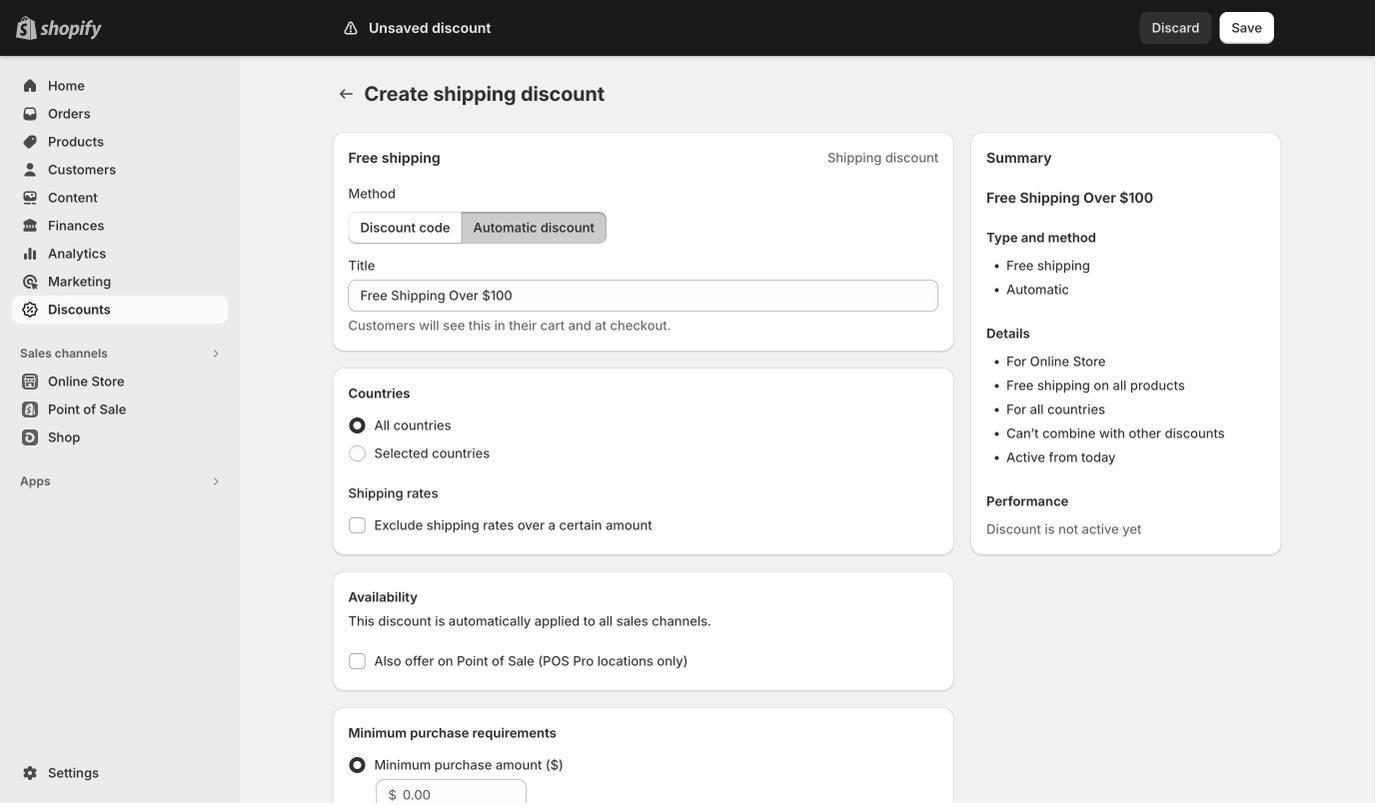 Task type: locate. For each thing, give the bounding box(es) containing it.
0.00 text field
[[403, 780, 526, 804]]

None text field
[[348, 280, 939, 312]]

shopify image
[[40, 20, 102, 40]]



Task type: vqa. For each thing, say whether or not it's contained in the screenshot.
TOTAL
no



